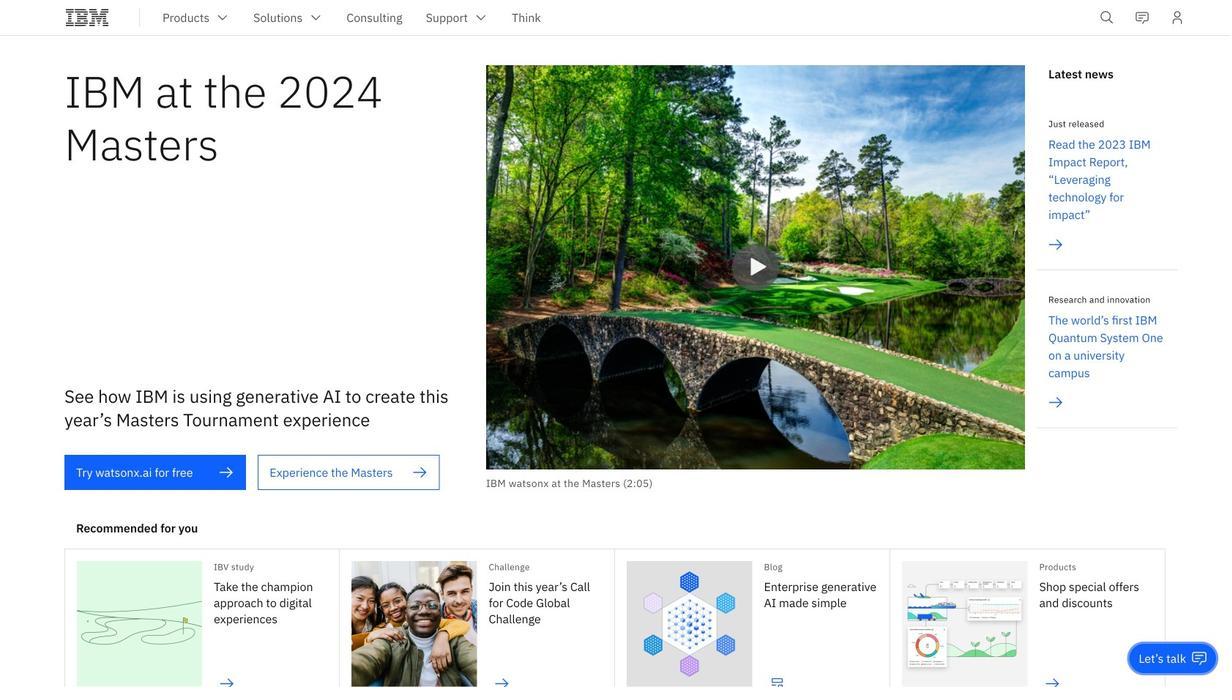 Task type: vqa. For each thing, say whether or not it's contained in the screenshot.
YOUR PRIVACY CHOICES "element" on the left bottom of the page
no



Task type: locate. For each thing, give the bounding box(es) containing it.
let's talk element
[[1139, 651, 1187, 667]]



